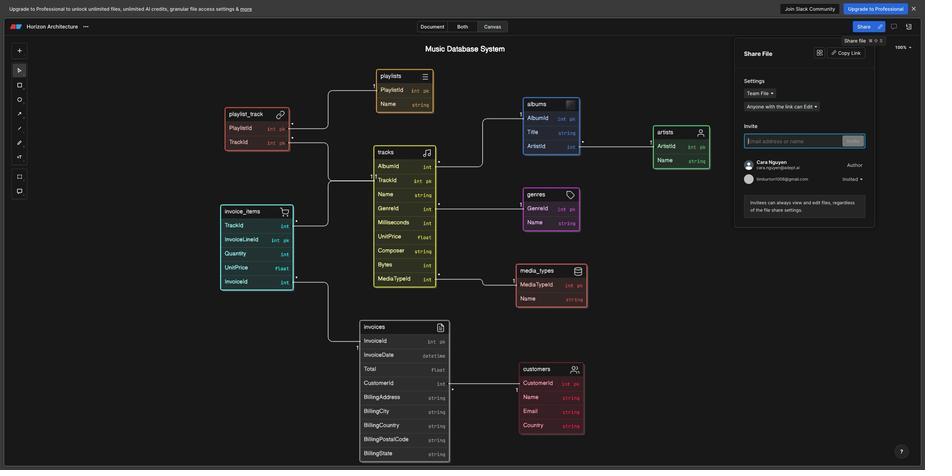 Task type: vqa. For each thing, say whether or not it's contained in the screenshot.
Email address or name text field
yes



Task type: describe. For each thing, give the bounding box(es) containing it.
Email address or name text field
[[744, 134, 866, 148]]



